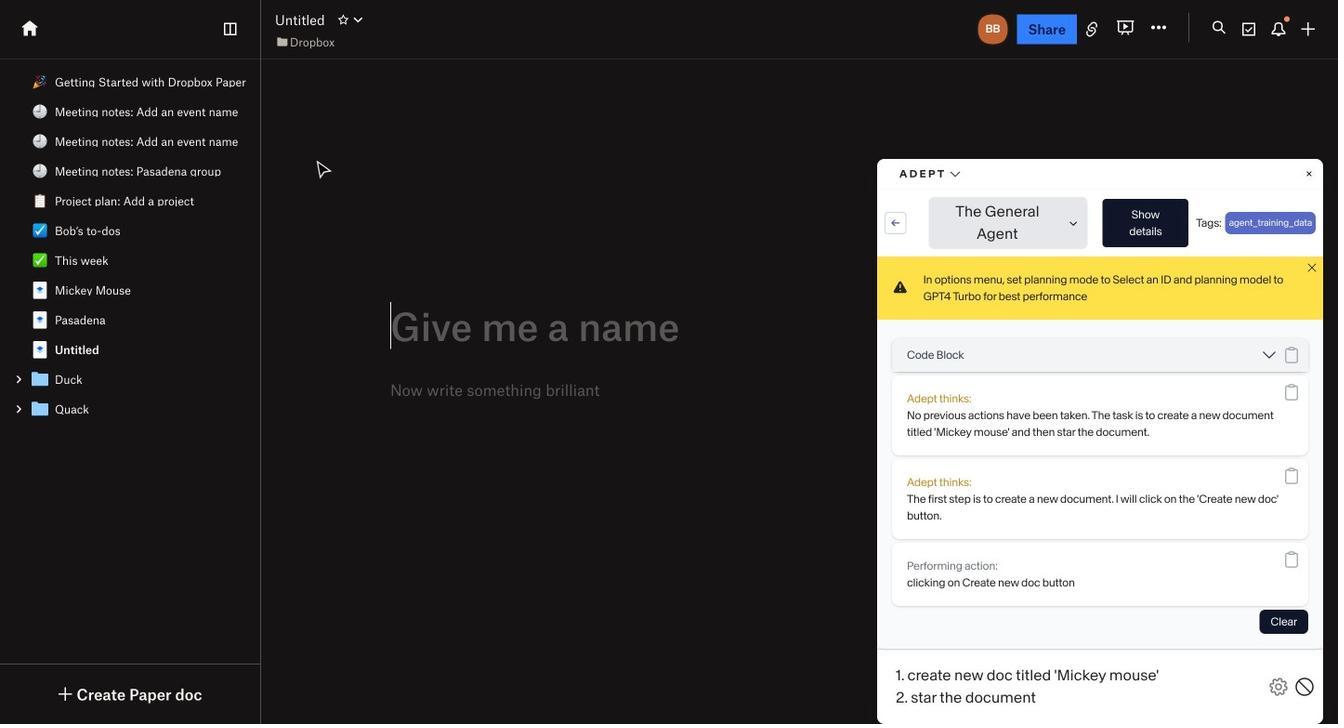 Task type: describe. For each thing, give the bounding box(es) containing it.
overlay image
[[1266, 550, 1288, 573]]

Search text field
[[894, 20, 1225, 41]]



Task type: locate. For each thing, give the bounding box(es) containing it.
close image
[[1266, 550, 1288, 573]]



Task type: vqa. For each thing, say whether or not it's contained in the screenshot.
close icon
yes



